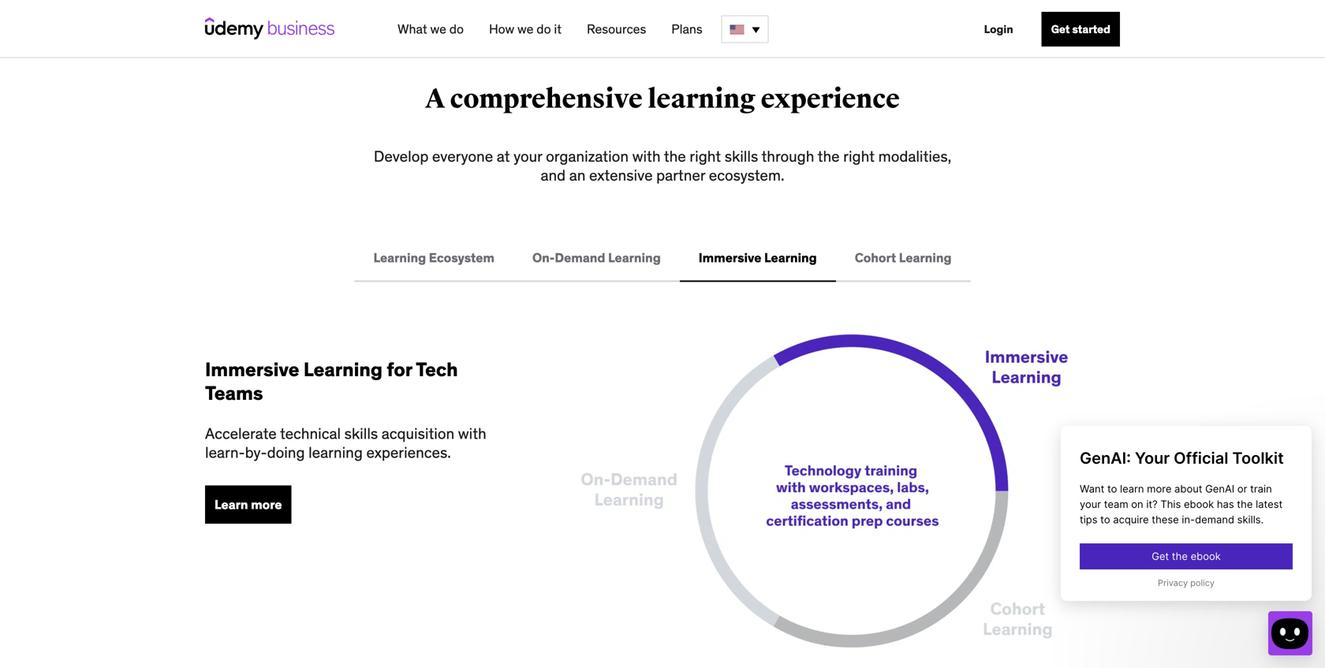 Task type: describe. For each thing, give the bounding box(es) containing it.
learning inside accelerate technical skills acquisition with learn-by-doing learning experiences.
[[309, 443, 363, 462]]

on-
[[533, 250, 555, 266]]

what we do button
[[391, 15, 470, 43]]

cohort
[[855, 250, 897, 266]]

an
[[570, 166, 586, 185]]

learn more
[[215, 497, 282, 513]]

plans button
[[666, 15, 709, 43]]

get started link
[[1042, 12, 1121, 47]]

develop
[[374, 147, 429, 166]]

more
[[251, 497, 282, 513]]

1 horizontal spatial learning
[[648, 83, 756, 116]]

what
[[398, 21, 427, 37]]

with inside accelerate technical skills acquisition with learn-by-doing learning experiences.
[[458, 424, 487, 443]]

learning ecosystem
[[374, 250, 495, 266]]

teams
[[205, 382, 263, 405]]

immersive learning for tech teams
[[205, 358, 458, 405]]

get
[[1052, 22, 1071, 36]]

ecosystem.
[[709, 166, 785, 185]]

tech
[[416, 358, 458, 382]]

technical
[[280, 424, 341, 443]]

1 right from the left
[[690, 147, 721, 166]]

login button
[[975, 12, 1023, 47]]

get started
[[1052, 22, 1111, 36]]

organization
[[546, 147, 629, 166]]

ecosystem
[[429, 250, 495, 266]]

do for how we do it
[[537, 21, 551, 37]]

learning ecosystem link
[[355, 235, 514, 282]]

experience
[[761, 83, 901, 116]]

menu navigation
[[385, 0, 1121, 58]]

skills inside accelerate technical skills acquisition with learn-by-doing learning experiences.
[[345, 424, 378, 443]]

resources
[[587, 21, 647, 37]]

do for what we do
[[450, 21, 464, 37]]

immersive for immersive learning for tech teams
[[205, 358, 300, 382]]

comprehensive
[[450, 83, 643, 116]]

your
[[514, 147, 543, 166]]

cohort learning link
[[836, 235, 971, 282]]

learning for immersive learning for tech teams
[[304, 358, 383, 382]]

immersive learning
[[699, 250, 817, 266]]

what we do
[[398, 21, 464, 37]]

everyone
[[432, 147, 493, 166]]

1 the from the left
[[664, 147, 686, 166]]

udemy business image
[[205, 17, 335, 39]]



Task type: locate. For each thing, give the bounding box(es) containing it.
1 horizontal spatial the
[[818, 147, 840, 166]]

we for what
[[430, 21, 447, 37]]

login
[[985, 22, 1014, 36]]

develop everyone at your organization with the right skills through the right modalities, and an extensive partner ecosystem.
[[374, 147, 952, 185]]

0 horizontal spatial right
[[690, 147, 721, 166]]

learning for immersive learning
[[765, 250, 817, 266]]

1 horizontal spatial immersive
[[699, 250, 762, 266]]

with inside develop everyone at your organization with the right skills through the right modalities, and an extensive partner ecosystem.
[[633, 147, 661, 166]]

we inside dropdown button
[[518, 21, 534, 37]]

1 we from the left
[[430, 21, 447, 37]]

the
[[664, 147, 686, 166], [818, 147, 840, 166]]

skills left the through
[[725, 147, 759, 166]]

right left the modalities,
[[844, 147, 875, 166]]

resources button
[[581, 15, 653, 43]]

0 horizontal spatial do
[[450, 21, 464, 37]]

started
[[1073, 22, 1111, 36]]

1 horizontal spatial skills
[[725, 147, 759, 166]]

do right what
[[450, 21, 464, 37]]

right
[[690, 147, 721, 166], [844, 147, 875, 166]]

do inside "how we do it" dropdown button
[[537, 21, 551, 37]]

1 vertical spatial skills
[[345, 424, 378, 443]]

the right the through
[[818, 147, 840, 166]]

0 vertical spatial with
[[633, 147, 661, 166]]

it
[[554, 21, 562, 37]]

partner
[[657, 166, 706, 185]]

0 vertical spatial learning
[[648, 83, 756, 116]]

1 vertical spatial immersive
[[205, 358, 300, 382]]

how
[[489, 21, 515, 37]]

we for how
[[518, 21, 534, 37]]

1 horizontal spatial we
[[518, 21, 534, 37]]

do inside what we do popup button
[[450, 21, 464, 37]]

at
[[497, 147, 510, 166]]

how we do it button
[[483, 15, 568, 43]]

1 do from the left
[[450, 21, 464, 37]]

we right how
[[518, 21, 534, 37]]

0 horizontal spatial learning
[[309, 443, 363, 462]]

right down a comprehensive learning experience
[[690, 147, 721, 166]]

through
[[762, 147, 815, 166]]

we inside popup button
[[430, 21, 447, 37]]

0 horizontal spatial immersive
[[205, 358, 300, 382]]

accelerate technical skills acquisition with learn-by-doing learning experiences.
[[205, 424, 487, 462]]

accelerate
[[205, 424, 277, 443]]

learning
[[648, 83, 756, 116], [309, 443, 363, 462]]

with right the acquisition
[[458, 424, 487, 443]]

extensive
[[590, 166, 653, 185]]

0 vertical spatial immersive
[[699, 250, 762, 266]]

immersive
[[699, 250, 762, 266], [205, 358, 300, 382]]

learning down plans popup button
[[648, 83, 756, 116]]

immersive learning link
[[680, 235, 836, 282]]

do left it
[[537, 21, 551, 37]]

we right what
[[430, 21, 447, 37]]

by-
[[245, 443, 267, 462]]

1 vertical spatial with
[[458, 424, 487, 443]]

do
[[450, 21, 464, 37], [537, 21, 551, 37]]

1 horizontal spatial do
[[537, 21, 551, 37]]

experiences.
[[367, 443, 451, 462]]

skills
[[725, 147, 759, 166], [345, 424, 378, 443]]

how we do it
[[489, 21, 562, 37]]

skills inside develop everyone at your organization with the right skills through the right modalities, and an extensive partner ecosystem.
[[725, 147, 759, 166]]

0 horizontal spatial with
[[458, 424, 487, 443]]

learning inside immersive learning for tech teams
[[304, 358, 383, 382]]

plans
[[672, 21, 703, 37]]

on-demand learning link
[[514, 235, 680, 282]]

learn
[[215, 497, 248, 513]]

we
[[430, 21, 447, 37], [518, 21, 534, 37]]

the right 'extensive'
[[664, 147, 686, 166]]

on-demand learning
[[533, 250, 661, 266]]

0 horizontal spatial we
[[430, 21, 447, 37]]

1 horizontal spatial with
[[633, 147, 661, 166]]

a
[[425, 83, 445, 116]]

with right organization
[[633, 147, 661, 166]]

demand
[[555, 250, 606, 266]]

doing
[[267, 443, 305, 462]]

learn more button
[[205, 486, 292, 524]]

with
[[633, 147, 661, 166], [458, 424, 487, 443]]

modalities,
[[879, 147, 952, 166]]

immersive for immersive learning
[[699, 250, 762, 266]]

0 horizontal spatial the
[[664, 147, 686, 166]]

and
[[541, 166, 566, 185]]

2 do from the left
[[537, 21, 551, 37]]

0 vertical spatial skills
[[725, 147, 759, 166]]

cohort learning
[[855, 250, 952, 266]]

tab list
[[205, 235, 1121, 282]]

learn more link
[[205, 486, 292, 524]]

0 horizontal spatial skills
[[345, 424, 378, 443]]

acquisition
[[382, 424, 455, 443]]

for
[[387, 358, 412, 382]]

tab list containing learning ecosystem
[[205, 235, 1121, 282]]

learning
[[374, 250, 426, 266], [609, 250, 661, 266], [765, 250, 817, 266], [900, 250, 952, 266], [304, 358, 383, 382]]

1 horizontal spatial right
[[844, 147, 875, 166]]

learn-
[[205, 443, 245, 462]]

2 right from the left
[[844, 147, 875, 166]]

immersive inside immersive learning for tech teams
[[205, 358, 300, 382]]

learning right the doing
[[309, 443, 363, 462]]

a comprehensive learning experience
[[425, 83, 901, 116]]

2 the from the left
[[818, 147, 840, 166]]

learning for cohort learning
[[900, 250, 952, 266]]

skills right technical
[[345, 424, 378, 443]]

2 we from the left
[[518, 21, 534, 37]]

immersive inside tab list
[[699, 250, 762, 266]]

1 vertical spatial learning
[[309, 443, 363, 462]]



Task type: vqa. For each thing, say whether or not it's contained in the screenshot.
WHAT
yes



